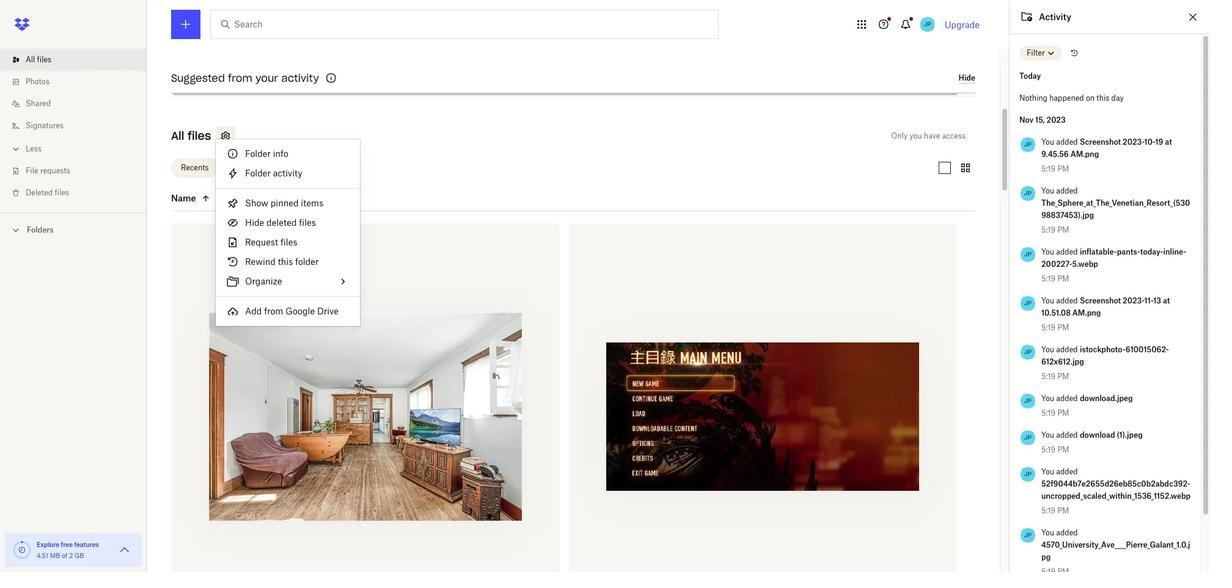 Task type: vqa. For each thing, say whether or not it's contained in the screenshot.
the Office to the right
no



Task type: locate. For each thing, give the bounding box(es) containing it.
added up the 612x612.jpg
[[1056, 345, 1078, 354]]

2 screenshot from the top
[[1080, 296, 1121, 306]]

added
[[1056, 138, 1078, 147], [1056, 186, 1078, 196], [1056, 248, 1078, 257], [1056, 296, 1078, 306], [1056, 345, 1078, 354], [1056, 394, 1078, 403], [1056, 431, 1078, 440], [1056, 468, 1078, 477], [1056, 529, 1078, 538]]

3 you added from the top
[[1041, 296, 1080, 306]]

all files up recents
[[171, 129, 211, 143]]

2 added from the top
[[1056, 186, 1078, 196]]

organize
[[245, 276, 282, 287]]

pm down you added download.jpeg 5:19 pm
[[1058, 446, 1069, 455]]

add from google drive
[[245, 306, 339, 317]]

pm inside you added download.jpeg 5:19 pm
[[1058, 409, 1069, 418]]

1 vertical spatial this
[[278, 257, 293, 267]]

file requests
[[26, 166, 70, 175]]

1 2023- from the top
[[1123, 138, 1144, 147]]

1 horizontal spatial this
[[1097, 94, 1110, 103]]

request
[[245, 237, 278, 248]]

you inside you added 52f9044b7e2655d26eb85c0b2abdc392- uncropped_scaled_within_1536_1152.webp 5:19 pm
[[1041, 468, 1054, 477]]

pm down 200227-
[[1058, 274, 1069, 284]]

at for screenshot 2023-10-19 at 9.45.56 am.png
[[1165, 138, 1172, 147]]

0 vertical spatial all
[[26, 55, 35, 64]]

0 vertical spatial from
[[228, 72, 252, 84]]

all up recents
[[171, 129, 184, 143]]

screenshot inside screenshot 2023-11-13 at 10.51.08 am.png
[[1080, 296, 1121, 306]]

files for "request files" menu item at the top left
[[280, 237, 297, 248]]

starred button
[[223, 158, 269, 178]]

name column header
[[171, 191, 293, 206]]

6 5:19 from the top
[[1041, 409, 1056, 418]]

this right on
[[1097, 94, 1110, 103]]

5:19 down 98837453).jpg
[[1041, 226, 1056, 235]]

you added for 9.45.56
[[1041, 138, 1080, 147]]

added up 98837453).jpg
[[1056, 186, 1078, 196]]

happened
[[1049, 94, 1084, 103]]

2 you added from the top
[[1041, 248, 1080, 257]]

files
[[37, 55, 51, 64], [188, 129, 211, 143], [55, 188, 69, 197], [299, 218, 316, 228], [280, 237, 297, 248]]

added inside you added download.jpeg 5:19 pm
[[1056, 394, 1078, 403]]

5:19 down 9.45.56 at the right of page
[[1041, 164, 1056, 174]]

7 pm from the top
[[1058, 446, 1069, 455]]

file
[[26, 166, 38, 175]]

5:19 up pg
[[1041, 507, 1056, 516]]

0 vertical spatial 2023-
[[1123, 138, 1144, 147]]

less
[[26, 144, 42, 153]]

folder info menu item
[[216, 144, 360, 164]]

5:19 down 10.51.08
[[1041, 323, 1056, 332]]

1 vertical spatial at
[[1163, 296, 1170, 306]]

0 vertical spatial folder
[[245, 149, 271, 159]]

rewind this folder menu item
[[216, 252, 360, 272]]

info
[[273, 149, 288, 159]]

nov
[[1019, 116, 1034, 125]]

upgrade
[[945, 19, 980, 30]]

2023- left 13
[[1123, 296, 1144, 306]]

activity right your
[[281, 72, 319, 84]]

5:19 pm down the 612x612.jpg
[[1041, 372, 1069, 381]]

5:19 down 200227-
[[1041, 274, 1056, 284]]

you inside you added the_sphere_at_the_venetian_resort_(530 98837453).jpg 5:19 pm
[[1041, 186, 1054, 196]]

added up 200227-
[[1056, 248, 1078, 257]]

you added 52f9044b7e2655d26eb85c0b2abdc392- uncropped_scaled_within_1536_1152.webp 5:19 pm
[[1041, 468, 1191, 516]]

added down you added download (1).jpeg 5:19 pm
[[1056, 468, 1078, 477]]

all
[[26, 55, 35, 64], [171, 129, 184, 143]]

am.png right 10.51.08
[[1073, 309, 1101, 318]]

1 vertical spatial activity
[[273, 168, 302, 178]]

pm inside you added download (1).jpeg 5:19 pm
[[1058, 446, 1069, 455]]

pm up you added download (1).jpeg 5:19 pm
[[1058, 409, 1069, 418]]

upgrade link
[[945, 19, 980, 30]]

folders button
[[0, 221, 147, 239]]

rewind this folder
[[245, 257, 319, 267]]

you down you added download.jpeg 5:19 pm
[[1041, 431, 1054, 440]]

5 added from the top
[[1056, 345, 1078, 354]]

you
[[1041, 138, 1054, 147], [1041, 186, 1054, 196], [1041, 248, 1054, 257], [1041, 296, 1054, 306], [1041, 345, 1054, 354], [1041, 394, 1054, 403], [1041, 431, 1054, 440], [1041, 468, 1054, 477], [1041, 529, 1054, 538]]

pm down uncropped_scaled_within_1536_1152.webp
[[1058, 507, 1069, 516]]

explore
[[37, 541, 59, 549]]

you added up 200227-
[[1041, 248, 1080, 257]]

0 vertical spatial all files
[[26, 55, 51, 64]]

istockphoto-610015062- 612x612.jpg
[[1041, 345, 1169, 367]]

0 vertical spatial activity
[[281, 72, 319, 84]]

you added download (1).jpeg 5:19 pm
[[1041, 431, 1143, 455]]

download
[[1080, 431, 1115, 440]]

1 vertical spatial 2023-
[[1123, 296, 1144, 306]]

screenshot 2023-11-13 at 10.51.08 am.png
[[1041, 296, 1170, 318]]

free
[[61, 541, 73, 549]]

at right 13
[[1163, 296, 1170, 306]]

have
[[924, 131, 940, 140]]

pm down 10.51.08
[[1058, 323, 1069, 332]]

am.png
[[1071, 150, 1099, 159], [1073, 309, 1101, 318]]

1 horizontal spatial from
[[264, 306, 283, 317]]

you inside you added download (1).jpeg 5:19 pm
[[1041, 431, 1054, 440]]

you down you added download (1).jpeg 5:19 pm
[[1041, 468, 1054, 477]]

1 vertical spatial all files
[[171, 129, 211, 143]]

2 5:19 from the top
[[1041, 226, 1056, 235]]

1 horizontal spatial all
[[171, 129, 184, 143]]

you added the_sphere_at_the_venetian_resort_(530 98837453).jpg 5:19 pm
[[1041, 186, 1190, 235]]

quota usage element
[[12, 541, 32, 560]]

0 horizontal spatial all
[[26, 55, 35, 64]]

7 added from the top
[[1056, 431, 1078, 440]]

uncropped_scaled_within_1536_1152.webp
[[1041, 492, 1191, 501]]

files down hide deleted files menu item
[[280, 237, 297, 248]]

1 5:19 pm from the top
[[1041, 164, 1069, 174]]

1 vertical spatial folder
[[245, 168, 271, 178]]

1 vertical spatial all
[[171, 129, 184, 143]]

from right add
[[264, 306, 283, 317]]

am.png inside screenshot 2023-11-13 at 10.51.08 am.png
[[1073, 309, 1101, 318]]

0 vertical spatial this
[[1097, 94, 1110, 103]]

folder inside menu item
[[245, 149, 271, 159]]

7 5:19 from the top
[[1041, 446, 1056, 455]]

0 horizontal spatial from
[[228, 72, 252, 84]]

this
[[1097, 94, 1110, 103], [278, 257, 293, 267]]

files left folder settings image
[[188, 129, 211, 143]]

2 5:19 pm from the top
[[1041, 274, 1069, 284]]

organize menu item
[[216, 272, 360, 292]]

9 added from the top
[[1056, 529, 1078, 538]]

request files menu item
[[216, 233, 360, 252]]

you up 9.45.56 at the right of page
[[1041, 138, 1054, 147]]

pm down 98837453).jpg
[[1058, 226, 1069, 235]]

5:19 pm down 9.45.56 at the right of page
[[1041, 164, 1069, 174]]

7 you from the top
[[1041, 431, 1054, 440]]

download.jpeg
[[1080, 394, 1133, 403]]

2023- inside the screenshot 2023-10-19 at 9.45.56 am.png
[[1123, 138, 1144, 147]]

8 added from the top
[[1056, 468, 1078, 477]]

1 folder from the top
[[245, 149, 271, 159]]

2 pm from the top
[[1058, 226, 1069, 235]]

all up photos
[[26, 55, 35, 64]]

at inside screenshot 2023-11-13 at 10.51.08 am.png
[[1163, 296, 1170, 306]]

files inside "list item"
[[37, 55, 51, 64]]

added inside you added download (1).jpeg 5:19 pm
[[1056, 431, 1078, 440]]

from
[[228, 72, 252, 84], [264, 306, 283, 317]]

files up photos
[[37, 55, 51, 64]]

19
[[1155, 138, 1163, 147]]

6 you from the top
[[1041, 394, 1054, 403]]

5 you from the top
[[1041, 345, 1054, 354]]

screenshot down on
[[1080, 138, 1121, 147]]

5:19 pm down 200227-
[[1041, 274, 1069, 284]]

1 you from the top
[[1041, 138, 1054, 147]]

files right deleted
[[55, 188, 69, 197]]

activity
[[1039, 11, 1071, 22]]

0 vertical spatial at
[[1165, 138, 1172, 147]]

at inside the screenshot 2023-10-19 at 9.45.56 am.png
[[1165, 138, 1172, 147]]

1 horizontal spatial all files
[[171, 129, 211, 143]]

2023
[[1047, 116, 1066, 125]]

1 vertical spatial from
[[264, 306, 283, 317]]

you added
[[1041, 138, 1080, 147], [1041, 248, 1080, 257], [1041, 296, 1080, 306], [1041, 345, 1080, 354]]

requests
[[40, 166, 70, 175]]

5:19 down you added download.jpeg 5:19 pm
[[1041, 446, 1056, 455]]

all files up photos
[[26, 55, 51, 64]]

folder down folder info
[[245, 168, 271, 178]]

this down "request files" menu item at the top left
[[278, 257, 293, 267]]

0 horizontal spatial this
[[278, 257, 293, 267]]

screenshot
[[1080, 138, 1121, 147], [1080, 296, 1121, 306]]

activity inside menu item
[[273, 168, 302, 178]]

2 you from the top
[[1041, 186, 1054, 196]]

activity down folder info menu item
[[273, 168, 302, 178]]

2023-
[[1123, 138, 1144, 147], [1123, 296, 1144, 306]]

2023- left the 19 on the right top of page
[[1123, 138, 1144, 147]]

am.png inside the screenshot 2023-10-19 at 9.45.56 am.png
[[1071, 150, 1099, 159]]

screenshot for 9.45.56
[[1080, 138, 1121, 147]]

at
[[1165, 138, 1172, 147], [1163, 296, 1170, 306]]

screenshot 2023-10-19 at 9.45.56 am.png
[[1041, 138, 1172, 159]]

you up the 612x612.jpg
[[1041, 345, 1054, 354]]

folder up starred
[[245, 149, 271, 159]]

pinned
[[271, 198, 299, 208]]

added up 9.45.56 at the right of page
[[1056, 138, 1078, 147]]

screenshot inside the screenshot 2023-10-19 at 9.45.56 am.png
[[1080, 138, 1121, 147]]

pm down the 612x612.jpg
[[1058, 372, 1069, 381]]

9 you from the top
[[1041, 529, 1054, 538]]

on
[[1086, 94, 1095, 103]]

of
[[62, 552, 67, 560]]

folder for folder info
[[245, 149, 271, 159]]

5:19 pm down 10.51.08
[[1041, 323, 1069, 332]]

at right the 19 on the right top of page
[[1165, 138, 1172, 147]]

0 vertical spatial screenshot
[[1080, 138, 1121, 147]]

2 folder from the top
[[245, 168, 271, 178]]

8 pm from the top
[[1058, 507, 1069, 516]]

5:19 up you added download (1).jpeg 5:19 pm
[[1041, 409, 1056, 418]]

added left download
[[1056, 431, 1078, 440]]

shared
[[26, 99, 51, 108]]

deleted
[[26, 188, 53, 197]]

items
[[301, 198, 323, 208]]

added up 4570_university_ave____pierre_galant_1.0.j
[[1056, 529, 1078, 538]]

you up 98837453).jpg
[[1041, 186, 1054, 196]]

6 pm from the top
[[1058, 409, 1069, 418]]

pm down 9.45.56 at the right of page
[[1058, 164, 1069, 174]]

you added up 9.45.56 at the right of page
[[1041, 138, 1080, 147]]

1 vertical spatial am.png
[[1073, 309, 1101, 318]]

6 added from the top
[[1056, 394, 1078, 403]]

you up 200227-
[[1041, 248, 1054, 257]]

1 screenshot from the top
[[1080, 138, 1121, 147]]

from inside menu item
[[264, 306, 283, 317]]

8 5:19 from the top
[[1041, 507, 1056, 516]]

added up 10.51.08
[[1056, 296, 1078, 306]]

1 you added from the top
[[1041, 138, 1080, 147]]

added inside you added 4570_university_ave____pierre_galant_1.0.j pg
[[1056, 529, 1078, 538]]

your
[[255, 72, 278, 84]]

all files
[[26, 55, 51, 64], [171, 129, 211, 143]]

hide deleted files menu item
[[216, 213, 360, 233]]

folder info
[[245, 149, 288, 159]]

folder inside menu item
[[245, 168, 271, 178]]

9.45.56
[[1041, 150, 1069, 159]]

2 2023- from the top
[[1123, 296, 1144, 306]]

you added up 10.51.08
[[1041, 296, 1080, 306]]

1 vertical spatial screenshot
[[1080, 296, 1121, 306]]

pm inside you added the_sphere_at_the_venetian_resort_(530 98837453).jpg 5:19 pm
[[1058, 226, 1069, 235]]

5 5:19 from the top
[[1041, 372, 1056, 381]]

am.png right 9.45.56 at the right of page
[[1071, 150, 1099, 159]]

added down the 612x612.jpg
[[1056, 394, 1078, 403]]

5:19 pm
[[1041, 164, 1069, 174], [1041, 274, 1069, 284], [1041, 323, 1069, 332], [1041, 372, 1069, 381]]

you up 10.51.08
[[1041, 296, 1054, 306]]

recents button
[[171, 158, 219, 178]]

access
[[942, 131, 966, 140]]

612x612.jpg
[[1041, 358, 1084, 367]]

you added 4570_university_ave____pierre_galant_1.0.j pg
[[1041, 529, 1190, 562]]

4 added from the top
[[1056, 296, 1078, 306]]

nothing
[[1019, 94, 1047, 103]]

you down the 612x612.jpg
[[1041, 394, 1054, 403]]

5:19 inside you added the_sphere_at_the_venetian_resort_(530 98837453).jpg 5:19 pm
[[1041, 226, 1056, 235]]

10-
[[1144, 138, 1155, 147]]

all files inside "list item"
[[26, 55, 51, 64]]

(1).jpeg
[[1117, 431, 1143, 440]]

8 you from the top
[[1041, 468, 1054, 477]]

you added up the 612x612.jpg
[[1041, 345, 1080, 354]]

0 vertical spatial am.png
[[1071, 150, 1099, 159]]

5:19 down the 612x612.jpg
[[1041, 372, 1056, 381]]

0 horizontal spatial all files
[[26, 55, 51, 64]]

list
[[0, 42, 147, 213]]

4 you from the top
[[1041, 296, 1054, 306]]

google
[[286, 306, 315, 317]]

2023- for 11-
[[1123, 296, 1144, 306]]

you up pg
[[1041, 529, 1054, 538]]

screenshot down 5.webp
[[1080, 296, 1121, 306]]

folder
[[245, 149, 271, 159], [245, 168, 271, 178]]

folder activity
[[245, 168, 302, 178]]

4.51
[[37, 552, 48, 560]]

610015062-
[[1126, 345, 1169, 354]]

activity
[[281, 72, 319, 84], [273, 168, 302, 178]]

mb
[[50, 552, 60, 560]]

from left your
[[228, 72, 252, 84]]

5:19 inside you added download.jpeg 5:19 pm
[[1041, 409, 1056, 418]]

3 5:19 pm from the top
[[1041, 323, 1069, 332]]

13
[[1153, 296, 1161, 306]]

2023- inside screenshot 2023-11-13 at 10.51.08 am.png
[[1123, 296, 1144, 306]]



Task type: describe. For each thing, give the bounding box(es) containing it.
istockphoto-
[[1080, 345, 1126, 354]]

folder
[[295, 257, 319, 267]]

file, 2015-09-30-image-6.webp row
[[569, 223, 956, 573]]

suggested
[[171, 72, 225, 84]]

files down items in the left top of the page
[[299, 218, 316, 228]]

3 added from the top
[[1056, 248, 1078, 257]]

close right sidebar image
[[1186, 9, 1200, 24]]

1 pm from the top
[[1058, 164, 1069, 174]]

deleted files
[[26, 188, 69, 197]]

hide deleted files
[[245, 218, 316, 228]]

10.51.08
[[1041, 309, 1071, 318]]

4 5:19 from the top
[[1041, 323, 1056, 332]]

2023- for 10-
[[1123, 138, 1144, 147]]

folder activity menu item
[[216, 164, 360, 183]]

rewind
[[245, 257, 276, 267]]

4570_university_ave____pierre_galant_1.0.j
[[1041, 541, 1190, 550]]

pm inside you added 52f9044b7e2655d26eb85c0b2abdc392- uncropped_scaled_within_1536_1152.webp 5:19 pm
[[1058, 507, 1069, 516]]

all inside "list item"
[[26, 55, 35, 64]]

98837453).jpg
[[1041, 211, 1094, 220]]

you added for 5.webp
[[1041, 248, 1080, 257]]

added inside you added the_sphere_at_the_venetian_resort_(530 98837453).jpg 5:19 pm
[[1056, 186, 1078, 196]]

am.png for 9.45.56
[[1071, 150, 1099, 159]]

5:19 pm for 5.webp
[[1041, 274, 1069, 284]]

suggested from your activity
[[171, 72, 319, 84]]

1 5:19 from the top
[[1041, 164, 1056, 174]]

show pinned items
[[245, 198, 323, 208]]

this inside 'menu item'
[[278, 257, 293, 267]]

5:19 inside you added 52f9044b7e2655d26eb85c0b2abdc392- uncropped_scaled_within_1536_1152.webp 5:19 pm
[[1041, 507, 1056, 516]]

rewind this folder image
[[1069, 48, 1079, 58]]

pg
[[1041, 553, 1051, 562]]

2
[[69, 552, 73, 560]]

the_sphere_at_the_venetian_resort_(530
[[1041, 199, 1190, 208]]

3 you from the top
[[1041, 248, 1054, 257]]

add
[[245, 306, 262, 317]]

5:19 inside you added download (1).jpeg 5:19 pm
[[1041, 446, 1056, 455]]

recents
[[181, 163, 209, 172]]

inflatable-pants-today-inline- 200227-5.webp
[[1041, 248, 1186, 269]]

52f9044b7e2655d26eb85c0b2abdc392-
[[1041, 480, 1190, 489]]

3 pm from the top
[[1058, 274, 1069, 284]]

features
[[74, 541, 99, 549]]

gb
[[75, 552, 84, 560]]

you added download.jpeg 5:19 pm
[[1041, 394, 1133, 418]]

photos link
[[10, 71, 147, 93]]

am.png for 10.51.08
[[1073, 309, 1101, 318]]

file, 52f9044b7e2655d26eb85c0b2abdc392-uncropped_scaled_within_1536_1152.webp row
[[172, 223, 559, 573]]

5:19 pm for 10.51.08
[[1041, 323, 1069, 332]]

screenshot for 10.51.08
[[1080, 296, 1121, 306]]

4 pm from the top
[[1058, 323, 1069, 332]]

less image
[[10, 143, 22, 155]]

name
[[171, 193, 196, 204]]

5.webp
[[1072, 260, 1098, 269]]

all files link
[[10, 49, 147, 71]]

hide
[[245, 218, 264, 228]]

files for all files link
[[37, 55, 51, 64]]

dropbox image
[[10, 12, 34, 37]]

day
[[1111, 94, 1124, 103]]

you inside you added 4570_university_ave____pierre_galant_1.0.j pg
[[1041, 529, 1054, 538]]

3 5:19 from the top
[[1041, 274, 1056, 284]]

you added for 10.51.08
[[1041, 296, 1080, 306]]

today
[[1019, 72, 1041, 81]]

all files list item
[[0, 49, 147, 71]]

files for deleted files link
[[55, 188, 69, 197]]

5:19 pm for 9.45.56
[[1041, 164, 1069, 174]]

1 added from the top
[[1056, 138, 1078, 147]]

you inside you added download.jpeg 5:19 pm
[[1041, 394, 1054, 403]]

signatures
[[26, 121, 64, 130]]

deleted files link
[[10, 182, 147, 204]]

from for google
[[264, 306, 283, 317]]

pants-
[[1117, 248, 1140, 257]]

nov 15, 2023
[[1019, 116, 1066, 125]]

folders
[[27, 226, 54, 235]]

15,
[[1035, 116, 1045, 125]]

signatures link
[[10, 115, 147, 137]]

file requests link
[[10, 160, 147, 182]]

5 pm from the top
[[1058, 372, 1069, 381]]

today-
[[1140, 248, 1163, 257]]

request files
[[245, 237, 297, 248]]

add from google drive menu item
[[216, 302, 360, 321]]

4 you added from the top
[[1041, 345, 1080, 354]]

at for screenshot 2023-11-13 at 10.51.08 am.png
[[1163, 296, 1170, 306]]

only
[[891, 131, 908, 140]]

folder settings image
[[218, 129, 233, 143]]

inflatable-
[[1080, 248, 1117, 257]]

200227-
[[1041, 260, 1072, 269]]

list containing all files
[[0, 42, 147, 213]]

11-
[[1144, 296, 1153, 306]]

explore free features 4.51 mb of 2 gb
[[37, 541, 99, 560]]

shared link
[[10, 93, 147, 115]]

deleted
[[267, 218, 297, 228]]

added inside you added 52f9044b7e2655d26eb85c0b2abdc392- uncropped_scaled_within_1536_1152.webp 5:19 pm
[[1056, 468, 1078, 477]]

photos
[[26, 77, 49, 86]]

name button
[[171, 191, 274, 206]]

show
[[245, 198, 268, 208]]

only you have access
[[891, 131, 966, 140]]

folder for folder activity
[[245, 168, 271, 178]]

show pinned items menu item
[[216, 194, 360, 213]]

nothing happened on this day
[[1019, 94, 1124, 103]]

inline-
[[1163, 248, 1186, 257]]

from for your
[[228, 72, 252, 84]]

starred
[[233, 163, 260, 172]]

4 5:19 pm from the top
[[1041, 372, 1069, 381]]

you
[[910, 131, 922, 140]]



